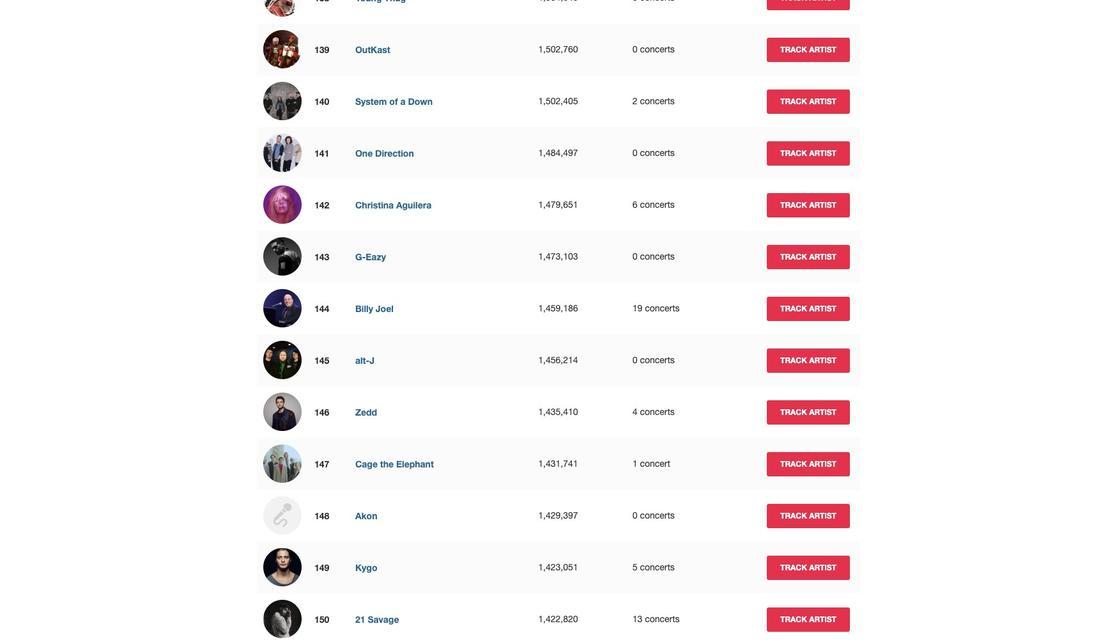 Task type: locate. For each thing, give the bounding box(es) containing it.
akon
[[356, 510, 378, 521]]

track artist for system of a down
[[781, 96, 837, 106]]

track for outkast
[[781, 44, 808, 54]]

track artist button for billy joel
[[767, 296, 850, 321]]

concerts for outkast
[[640, 44, 675, 54]]

track artist for zedd
[[781, 407, 837, 417]]

3 track from the top
[[781, 148, 808, 158]]

1,422,820
[[539, 614, 578, 624]]

cage the elephant link
[[356, 458, 434, 469]]

3 0 concerts from the top
[[633, 251, 675, 262]]

5 track artist button from the top
[[767, 245, 850, 269]]

1
[[633, 458, 638, 469]]

0 down 2
[[633, 148, 638, 158]]

3 artist from the top
[[810, 148, 837, 158]]

8 artist from the top
[[810, 407, 837, 417]]

2
[[633, 96, 638, 106]]

8 track from the top
[[781, 407, 808, 417]]

one direction
[[356, 148, 414, 159]]

0 up 2
[[633, 44, 638, 54]]

3 track artist button from the top
[[767, 141, 850, 165]]

track
[[781, 44, 808, 54], [781, 96, 808, 106], [781, 148, 808, 158], [781, 200, 808, 209], [781, 252, 808, 261], [781, 303, 808, 313], [781, 355, 808, 365], [781, 407, 808, 417], [781, 459, 808, 468], [781, 511, 808, 520], [781, 562, 808, 572], [781, 614, 808, 624]]

track artist button for 21 savage
[[767, 607, 850, 631]]

concerts right 6
[[640, 200, 675, 210]]

145
[[315, 355, 330, 366]]

144
[[315, 303, 330, 314]]

6
[[633, 200, 638, 210]]

2 artist from the top
[[810, 96, 837, 106]]

concerts down 19 concerts
[[640, 355, 675, 365]]

4 0 from the top
[[633, 355, 638, 365]]

9 track artist from the top
[[781, 459, 837, 468]]

12 track from the top
[[781, 614, 808, 624]]

2 0 from the top
[[633, 148, 638, 158]]

4 0 concerts from the top
[[633, 355, 675, 365]]

eazy
[[366, 251, 386, 262]]

0 concerts down 2 concerts
[[633, 148, 675, 158]]

10 track artist from the top
[[781, 511, 837, 520]]

0 down 1
[[633, 510, 638, 521]]

one
[[356, 148, 373, 159]]

track artist button for zedd
[[767, 400, 850, 424]]

track artist button
[[767, 37, 850, 62], [767, 89, 850, 114], [767, 141, 850, 165], [767, 193, 850, 217], [767, 245, 850, 269], [767, 296, 850, 321], [767, 348, 850, 372], [767, 400, 850, 424], [767, 452, 850, 476], [767, 504, 850, 528], [767, 555, 850, 580], [767, 607, 850, 631]]

0
[[633, 44, 638, 54], [633, 148, 638, 158], [633, 251, 638, 262], [633, 355, 638, 365], [633, 510, 638, 521]]

1 0 concerts from the top
[[633, 44, 675, 54]]

9 track artist button from the top
[[767, 452, 850, 476]]

5 concerts
[[633, 562, 675, 572]]

7 artist from the top
[[810, 355, 837, 365]]

zedd link
[[356, 407, 377, 418]]

6 artist from the top
[[810, 303, 837, 313]]

concerts for christina aguilera
[[640, 200, 675, 210]]

5 artist from the top
[[810, 252, 837, 261]]

150
[[315, 614, 330, 625]]

4 track from the top
[[781, 200, 808, 209]]

6 track from the top
[[781, 303, 808, 313]]

track artist button for g-eazy
[[767, 245, 850, 269]]

concerts down concert
[[640, 510, 675, 521]]

12 artist from the top
[[810, 614, 837, 624]]

christina aguilera
[[356, 200, 432, 210]]

track for christina aguilera
[[781, 200, 808, 209]]

track for system of a down
[[781, 96, 808, 106]]

0 for j
[[633, 355, 638, 365]]

21 savage link
[[356, 614, 399, 625]]

9 track from the top
[[781, 459, 808, 468]]

5 track from the top
[[781, 252, 808, 261]]

concerts up 19 concerts
[[640, 251, 675, 262]]

0 concerts down '6 concerts'
[[633, 251, 675, 262]]

4 track artist button from the top
[[767, 193, 850, 217]]

10 artist from the top
[[810, 511, 837, 520]]

artist
[[810, 44, 837, 54], [810, 96, 837, 106], [810, 148, 837, 158], [810, 200, 837, 209], [810, 252, 837, 261], [810, 303, 837, 313], [810, 355, 837, 365], [810, 407, 837, 417], [810, 459, 837, 468], [810, 511, 837, 520], [810, 562, 837, 572], [810, 614, 837, 624]]

cage the elephant
[[356, 458, 434, 469]]

8 track artist button from the top
[[767, 400, 850, 424]]

12 track artist button from the top
[[767, 607, 850, 631]]

concerts
[[640, 44, 675, 54], [640, 96, 675, 106], [640, 148, 675, 158], [640, 200, 675, 210], [640, 251, 675, 262], [645, 303, 680, 313], [640, 355, 675, 365], [640, 407, 675, 417], [640, 510, 675, 521], [640, 562, 675, 572], [645, 614, 680, 624]]

140
[[315, 96, 330, 107]]

11 artist from the top
[[810, 562, 837, 572]]

2 track artist button from the top
[[767, 89, 850, 114]]

kygo
[[356, 562, 378, 573]]

artist for 21 savage
[[810, 614, 837, 624]]

7 track from the top
[[781, 355, 808, 365]]

7 track artist button from the top
[[767, 348, 850, 372]]

kygo link
[[356, 562, 378, 573]]

0 concerts up 4 concerts
[[633, 355, 675, 365]]

2 track artist from the top
[[781, 96, 837, 106]]

4 artist from the top
[[810, 200, 837, 209]]

1,473,103
[[539, 251, 578, 262]]

track for billy joel
[[781, 303, 808, 313]]

concerts right "5"
[[640, 562, 675, 572]]

1 track artist button from the top
[[767, 37, 850, 62]]

3 track artist from the top
[[781, 148, 837, 158]]

4 track artist from the top
[[781, 200, 837, 209]]

19
[[633, 303, 643, 313]]

2 0 concerts from the top
[[633, 148, 675, 158]]

1,429,397
[[539, 510, 578, 521]]

4 concerts
[[633, 407, 675, 417]]

0 down 6
[[633, 251, 638, 262]]

12 track artist from the top
[[781, 614, 837, 624]]

akon link
[[356, 510, 378, 521]]

system
[[356, 96, 387, 107]]

6 track artist from the top
[[781, 303, 837, 313]]

10 track from the top
[[781, 511, 808, 520]]

concerts right 13
[[645, 614, 680, 624]]

8 track artist from the top
[[781, 407, 837, 417]]

concerts right 2
[[640, 96, 675, 106]]

track for 21 savage
[[781, 614, 808, 624]]

2 track from the top
[[781, 96, 808, 106]]

artist for akon
[[810, 511, 837, 520]]

0 concerts up 5 concerts
[[633, 510, 675, 521]]

0 concerts up 2 concerts
[[633, 44, 675, 54]]

track artist button for akon
[[767, 504, 850, 528]]

1,431,741
[[539, 458, 578, 469]]

track artist
[[781, 44, 837, 54], [781, 96, 837, 106], [781, 148, 837, 158], [781, 200, 837, 209], [781, 252, 837, 261], [781, 303, 837, 313], [781, 355, 837, 365], [781, 407, 837, 417], [781, 459, 837, 468], [781, 511, 837, 520], [781, 562, 837, 572], [781, 614, 837, 624]]

3 0 from the top
[[633, 251, 638, 262]]

track artist button for outkast
[[767, 37, 850, 62]]

cage
[[356, 458, 378, 469]]

2 concerts
[[633, 96, 675, 106]]

10 track artist button from the top
[[767, 504, 850, 528]]

track artist for billy joel
[[781, 303, 837, 313]]

143
[[315, 251, 330, 262]]

concerts right 4
[[640, 407, 675, 417]]

0 up 4
[[633, 355, 638, 365]]

6 track artist button from the top
[[767, 296, 850, 321]]

11 track artist from the top
[[781, 562, 837, 572]]

j
[[370, 355, 375, 366]]

artist for outkast
[[810, 44, 837, 54]]

concerts down 2 concerts
[[640, 148, 675, 158]]

track for alt-j
[[781, 355, 808, 365]]

11 track artist button from the top
[[767, 555, 850, 580]]

track artist button for cage the elephant
[[767, 452, 850, 476]]

1 track artist from the top
[[781, 44, 837, 54]]

outkast link
[[356, 44, 390, 55]]

track artist for christina aguilera
[[781, 200, 837, 209]]

5 track artist from the top
[[781, 252, 837, 261]]

1 artist from the top
[[810, 44, 837, 54]]

concerts up 2 concerts
[[640, 44, 675, 54]]

concerts right 19
[[645, 303, 680, 313]]

21
[[356, 614, 365, 625]]

1,502,760
[[539, 44, 578, 54]]

1 track from the top
[[781, 44, 808, 54]]

9 artist from the top
[[810, 459, 837, 468]]

system of a down
[[356, 96, 433, 107]]

track artist button for christina aguilera
[[767, 193, 850, 217]]

track for akon
[[781, 511, 808, 520]]

0 concerts
[[633, 44, 675, 54], [633, 148, 675, 158], [633, 251, 675, 262], [633, 355, 675, 365], [633, 510, 675, 521]]

aguilera
[[396, 200, 432, 210]]

11 track from the top
[[781, 562, 808, 572]]

concerts for zedd
[[640, 407, 675, 417]]

7 track artist from the top
[[781, 355, 837, 365]]

billy joel
[[356, 303, 394, 314]]



Task type: vqa. For each thing, say whether or not it's contained in the screenshot.
everywhere. at the right bottom of the page
no



Task type: describe. For each thing, give the bounding box(es) containing it.
alt-
[[356, 355, 370, 366]]

artist for system of a down
[[810, 96, 837, 106]]

track for cage the elephant
[[781, 459, 808, 468]]

alt-j link
[[356, 355, 375, 366]]

track artist for one direction
[[781, 148, 837, 158]]

elephant
[[396, 458, 434, 469]]

149
[[315, 562, 330, 573]]

direction
[[375, 148, 414, 159]]

alt-j
[[356, 355, 375, 366]]

savage
[[368, 614, 399, 625]]

artist for cage the elephant
[[810, 459, 837, 468]]

13
[[633, 614, 643, 624]]

concerts for system of a down
[[640, 96, 675, 106]]

outkast
[[356, 44, 390, 55]]

artist for one direction
[[810, 148, 837, 158]]

146
[[315, 407, 330, 418]]

artist for g-eazy
[[810, 252, 837, 261]]

5 0 concerts from the top
[[633, 510, 675, 521]]

track artist button for alt-j
[[767, 348, 850, 372]]

0 concerts for j
[[633, 355, 675, 365]]

of
[[390, 96, 398, 107]]

5
[[633, 562, 638, 572]]

track artist button for one direction
[[767, 141, 850, 165]]

21 savage
[[356, 614, 399, 625]]

track artist for alt-j
[[781, 355, 837, 365]]

139
[[315, 44, 330, 55]]

4
[[633, 407, 638, 417]]

track artist button for kygo
[[767, 555, 850, 580]]

track artist for cage the elephant
[[781, 459, 837, 468]]

artist for zedd
[[810, 407, 837, 417]]

1,435,410
[[539, 407, 578, 417]]

track for one direction
[[781, 148, 808, 158]]

concerts for kygo
[[640, 562, 675, 572]]

system of a down link
[[356, 96, 433, 107]]

142
[[315, 200, 330, 210]]

christina
[[356, 200, 394, 210]]

concerts for billy joel
[[645, 303, 680, 313]]

1,479,651
[[539, 200, 578, 210]]

billy joel link
[[356, 303, 394, 314]]

concerts for one direction
[[640, 148, 675, 158]]

concerts for akon
[[640, 510, 675, 521]]

track artist for outkast
[[781, 44, 837, 54]]

13 concerts
[[633, 614, 680, 624]]

g-eazy
[[356, 251, 386, 262]]

g-
[[356, 251, 366, 262]]

6 concerts
[[633, 200, 675, 210]]

1,423,051
[[539, 562, 578, 572]]

track artist for 21 savage
[[781, 614, 837, 624]]

0 concerts for direction
[[633, 148, 675, 158]]

artist for alt-j
[[810, 355, 837, 365]]

concert
[[640, 458, 671, 469]]

147
[[315, 458, 330, 469]]

1,456,214
[[539, 355, 578, 365]]

1 concert
[[633, 458, 671, 469]]

1,502,405
[[539, 96, 578, 106]]

0 for eazy
[[633, 251, 638, 262]]

artist for billy joel
[[810, 303, 837, 313]]

148
[[315, 510, 330, 521]]

g-eazy link
[[356, 251, 386, 262]]

19 concerts
[[633, 303, 680, 313]]

concerts for alt-j
[[640, 355, 675, 365]]

zedd
[[356, 407, 377, 418]]

track artist for akon
[[781, 511, 837, 520]]

0 concerts for eazy
[[633, 251, 675, 262]]

artist for kygo
[[810, 562, 837, 572]]

track artist button for system of a down
[[767, 89, 850, 114]]

down
[[408, 96, 433, 107]]

track for kygo
[[781, 562, 808, 572]]

joel
[[376, 303, 394, 314]]

track artist for g-eazy
[[781, 252, 837, 261]]

concerts for 21 savage
[[645, 614, 680, 624]]

track for zedd
[[781, 407, 808, 417]]

christina aguilera link
[[356, 200, 432, 210]]

1 0 from the top
[[633, 44, 638, 54]]

track artist for kygo
[[781, 562, 837, 572]]

a
[[401, 96, 406, 107]]

1,459,186
[[539, 303, 578, 313]]

artist for christina aguilera
[[810, 200, 837, 209]]

concerts for g-eazy
[[640, 251, 675, 262]]

0 for direction
[[633, 148, 638, 158]]

billy
[[356, 303, 373, 314]]

1,484,497
[[539, 148, 578, 158]]

141
[[315, 148, 330, 159]]

5 0 from the top
[[633, 510, 638, 521]]

the
[[380, 458, 394, 469]]

track for g-eazy
[[781, 252, 808, 261]]

one direction link
[[356, 148, 414, 159]]



